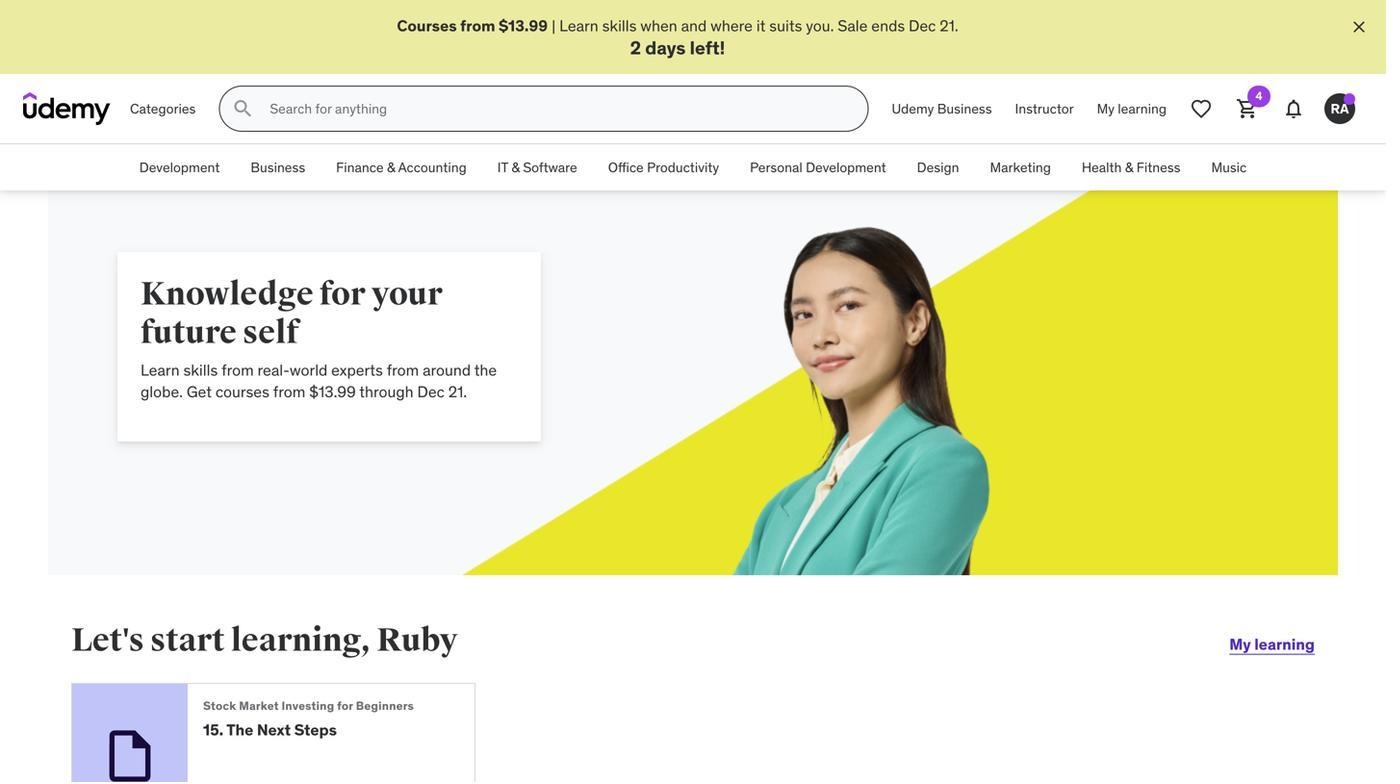 Task type: vqa. For each thing, say whether or not it's contained in the screenshot.
NOTEBOOK! on the left of page
no



Task type: locate. For each thing, give the bounding box(es) containing it.
productivity
[[647, 159, 719, 176]]

health & fitness
[[1082, 159, 1181, 176]]

1 vertical spatial $13.99
[[309, 382, 356, 402]]

learn up "globe." on the left
[[141, 361, 180, 380]]

1 horizontal spatial $13.99
[[499, 16, 548, 36]]

0 vertical spatial skills
[[602, 16, 637, 36]]

future
[[141, 313, 237, 353]]

finance & accounting link
[[321, 145, 482, 191]]

my learning
[[1097, 100, 1167, 117], [1229, 635, 1315, 655]]

my
[[1097, 100, 1115, 117], [1229, 635, 1251, 655]]

0 vertical spatial business
[[937, 100, 992, 117]]

1 horizontal spatial dec
[[909, 16, 936, 36]]

0 horizontal spatial business
[[251, 159, 305, 176]]

health & fitness link
[[1066, 145, 1196, 191]]

& inside 'link'
[[387, 159, 395, 176]]

from down real-
[[273, 382, 305, 402]]

the
[[474, 361, 497, 380]]

world
[[290, 361, 328, 380]]

courses
[[397, 16, 457, 36]]

2 & from the left
[[511, 159, 520, 176]]

15.
[[203, 721, 223, 740]]

0 horizontal spatial dec
[[417, 382, 445, 402]]

business right udemy
[[937, 100, 992, 117]]

21.
[[940, 16, 958, 36], [448, 382, 467, 402]]

0 vertical spatial my learning link
[[1085, 86, 1178, 132]]

1 vertical spatial 21.
[[448, 382, 467, 402]]

|
[[552, 16, 556, 36]]

my learning link
[[1085, 86, 1178, 132], [1229, 622, 1315, 668]]

from right courses
[[460, 16, 495, 36]]

stock
[[203, 699, 236, 714]]

1 development from the left
[[139, 159, 220, 176]]

for inside knowledge for your future self learn skills from real-world experts from around the globe. get courses from $13.99 through dec 21.
[[319, 275, 365, 314]]

15. the next steps link
[[203, 721, 444, 740]]

you have alerts image
[[1344, 94, 1355, 105]]

1 horizontal spatial &
[[511, 159, 520, 176]]

0 horizontal spatial learning
[[1118, 100, 1167, 117]]

courses from $13.99 | learn skills when and where it suits you. sale ends dec 21. 2 days left!
[[397, 16, 958, 59]]

1 vertical spatial for
[[337, 699, 353, 714]]

udemy
[[892, 100, 934, 117]]

21. right ends
[[940, 16, 958, 36]]

1 horizontal spatial 21.
[[940, 16, 958, 36]]

office
[[608, 159, 644, 176]]

ra link
[[1317, 86, 1363, 132]]

for
[[319, 275, 365, 314], [337, 699, 353, 714]]

learn
[[559, 16, 598, 36], [141, 361, 180, 380]]

from
[[460, 16, 495, 36], [222, 361, 254, 380], [387, 361, 419, 380], [273, 382, 305, 402]]

let's
[[71, 621, 144, 661]]

1 vertical spatial dec
[[417, 382, 445, 402]]

dec inside courses from $13.99 | learn skills when and where it suits you. sale ends dec 21. 2 days left!
[[909, 16, 936, 36]]

personal development link
[[735, 145, 902, 191]]

2 development from the left
[[806, 159, 886, 176]]

learn right |
[[559, 16, 598, 36]]

21. inside courses from $13.99 | learn skills when and where it suits you. sale ends dec 21. 2 days left!
[[940, 16, 958, 36]]

categories button
[[118, 86, 207, 132]]

0 vertical spatial 21.
[[940, 16, 958, 36]]

music
[[1211, 159, 1247, 176]]

1 horizontal spatial learn
[[559, 16, 598, 36]]

it
[[497, 159, 508, 176]]

0 horizontal spatial learn
[[141, 361, 180, 380]]

marketing
[[990, 159, 1051, 176]]

software
[[523, 159, 577, 176]]

ruby
[[377, 621, 458, 661]]

1 vertical spatial learn
[[141, 361, 180, 380]]

& right finance
[[387, 159, 395, 176]]

for left your
[[319, 275, 365, 314]]

$13.99
[[499, 16, 548, 36], [309, 382, 356, 402]]

1 horizontal spatial my learning
[[1229, 635, 1315, 655]]

business link
[[235, 145, 321, 191]]

learn inside courses from $13.99 | learn skills when and where it suits you. sale ends dec 21. 2 days left!
[[559, 16, 598, 36]]

experts
[[331, 361, 383, 380]]

1 vertical spatial my learning link
[[1229, 622, 1315, 668]]

0 horizontal spatial 21.
[[448, 382, 467, 402]]

learn inside knowledge for your future self learn skills from real-world experts from around the globe. get courses from $13.99 through dec 21.
[[141, 361, 180, 380]]

when
[[640, 16, 677, 36]]

0 horizontal spatial $13.99
[[309, 382, 356, 402]]

business down submit search 'image'
[[251, 159, 305, 176]]

learning
[[1118, 100, 1167, 117], [1254, 635, 1315, 655]]

beginners
[[356, 699, 414, 714]]

0 horizontal spatial skills
[[183, 361, 218, 380]]

$13.99 left |
[[499, 16, 548, 36]]

design
[[917, 159, 959, 176]]

1 horizontal spatial skills
[[602, 16, 637, 36]]

0 horizontal spatial development
[[139, 159, 220, 176]]

it & software
[[497, 159, 577, 176]]

1 horizontal spatial development
[[806, 159, 886, 176]]

& right the health
[[1125, 159, 1133, 176]]

stock market investing for beginners 15. the next steps
[[203, 699, 414, 740]]

0 vertical spatial my
[[1097, 100, 1115, 117]]

self
[[243, 313, 299, 353]]

start
[[150, 621, 225, 661]]

for up 15. the next steps link
[[337, 699, 353, 714]]

it & software link
[[482, 145, 593, 191]]

1 vertical spatial learning
[[1254, 635, 1315, 655]]

0 vertical spatial my learning
[[1097, 100, 1167, 117]]

1 vertical spatial my
[[1229, 635, 1251, 655]]

development inside "link"
[[806, 159, 886, 176]]

next
[[257, 721, 291, 740]]

steps
[[294, 721, 337, 740]]

0 horizontal spatial &
[[387, 159, 395, 176]]

3 & from the left
[[1125, 159, 1133, 176]]

dec down the around
[[417, 382, 445, 402]]

0 horizontal spatial my
[[1097, 100, 1115, 117]]

skills up get on the left
[[183, 361, 218, 380]]

Search for anything text field
[[266, 93, 844, 125]]

0 vertical spatial dec
[[909, 16, 936, 36]]

0 vertical spatial for
[[319, 275, 365, 314]]

skills
[[602, 16, 637, 36], [183, 361, 218, 380]]

skills inside courses from $13.99 | learn skills when and where it suits you. sale ends dec 21. 2 days left!
[[602, 16, 637, 36]]

$13.99 down world
[[309, 382, 356, 402]]

0 horizontal spatial my learning
[[1097, 100, 1167, 117]]

0 vertical spatial learn
[[559, 16, 598, 36]]

development right personal
[[806, 159, 886, 176]]

design link
[[902, 145, 975, 191]]

get
[[187, 382, 212, 402]]

21. down the around
[[448, 382, 467, 402]]

development
[[139, 159, 220, 176], [806, 159, 886, 176]]

& right it
[[511, 159, 520, 176]]

0 vertical spatial $13.99
[[499, 16, 548, 36]]

1 & from the left
[[387, 159, 395, 176]]

dec right ends
[[909, 16, 936, 36]]

business
[[937, 100, 992, 117], [251, 159, 305, 176]]

shopping cart with 4 items image
[[1236, 97, 1259, 121]]

dec
[[909, 16, 936, 36], [417, 382, 445, 402]]

& for fitness
[[1125, 159, 1133, 176]]

from up the courses
[[222, 361, 254, 380]]

instructor link
[[1004, 86, 1085, 132]]

1 horizontal spatial business
[[937, 100, 992, 117]]

skills up '2'
[[602, 16, 637, 36]]

categories
[[130, 100, 196, 117]]

&
[[387, 159, 395, 176], [511, 159, 520, 176], [1125, 159, 1133, 176]]

1 horizontal spatial my learning link
[[1229, 622, 1315, 668]]

1 vertical spatial skills
[[183, 361, 218, 380]]

2 horizontal spatial &
[[1125, 159, 1133, 176]]

development down categories dropdown button
[[139, 159, 220, 176]]



Task type: describe. For each thing, give the bounding box(es) containing it.
4 link
[[1224, 86, 1271, 132]]

learning,
[[231, 621, 371, 661]]

notifications image
[[1282, 97, 1305, 121]]

let's start learning, ruby
[[71, 621, 458, 661]]

the
[[226, 721, 253, 740]]

left!
[[690, 36, 725, 59]]

2
[[630, 36, 641, 59]]

real-
[[257, 361, 290, 380]]

ra
[[1331, 100, 1349, 117]]

& for software
[[511, 159, 520, 176]]

instructor
[[1015, 100, 1074, 117]]

0 vertical spatial learning
[[1118, 100, 1167, 117]]

wishlist image
[[1190, 97, 1213, 121]]

personal development
[[750, 159, 886, 176]]

udemy business
[[892, 100, 992, 117]]

1 horizontal spatial learning
[[1254, 635, 1315, 655]]

0 horizontal spatial my learning link
[[1085, 86, 1178, 132]]

submit search image
[[231, 97, 254, 121]]

1 vertical spatial business
[[251, 159, 305, 176]]

office productivity link
[[593, 145, 735, 191]]

1 horizontal spatial my
[[1229, 635, 1251, 655]]

dec inside knowledge for your future self learn skills from real-world experts from around the globe. get courses from $13.99 through dec 21.
[[417, 382, 445, 402]]

knowledge for your future self learn skills from real-world experts from around the globe. get courses from $13.99 through dec 21.
[[141, 275, 497, 402]]

finance & accounting
[[336, 159, 467, 176]]

suits
[[769, 16, 802, 36]]

health
[[1082, 159, 1122, 176]]

accounting
[[398, 159, 467, 176]]

music link
[[1196, 145, 1262, 191]]

1 vertical spatial my learning
[[1229, 635, 1315, 655]]

courses
[[215, 382, 269, 402]]

$13.99 inside courses from $13.99 | learn skills when and where it suits you. sale ends dec 21. 2 days left!
[[499, 16, 548, 36]]

udemy business link
[[880, 86, 1004, 132]]

finance
[[336, 159, 384, 176]]

it
[[756, 16, 766, 36]]

21. inside knowledge for your future self learn skills from real-world experts from around the globe. get courses from $13.99 through dec 21.
[[448, 382, 467, 402]]

marketing link
[[975, 145, 1066, 191]]

personal
[[750, 159, 802, 176]]

ends
[[871, 16, 905, 36]]

market
[[239, 699, 279, 714]]

fitness
[[1137, 159, 1181, 176]]

investing
[[282, 699, 334, 714]]

globe.
[[141, 382, 183, 402]]

$13.99 inside knowledge for your future self learn skills from real-world experts from around the globe. get courses from $13.99 through dec 21.
[[309, 382, 356, 402]]

from up the through at left
[[387, 361, 419, 380]]

knowledge
[[141, 275, 313, 314]]

through
[[359, 382, 414, 402]]

close image
[[1349, 17, 1369, 37]]

4
[[1255, 89, 1263, 104]]

udemy image
[[23, 93, 111, 125]]

from inside courses from $13.99 | learn skills when and where it suits you. sale ends dec 21. 2 days left!
[[460, 16, 495, 36]]

your
[[371, 275, 443, 314]]

around
[[423, 361, 471, 380]]

where
[[711, 16, 753, 36]]

skills inside knowledge for your future self learn skills from real-world experts from around the globe. get courses from $13.99 through dec 21.
[[183, 361, 218, 380]]

and
[[681, 16, 707, 36]]

you.
[[806, 16, 834, 36]]

days
[[645, 36, 686, 59]]

sale
[[838, 16, 868, 36]]

office productivity
[[608, 159, 719, 176]]

development link
[[124, 145, 235, 191]]

for inside stock market investing for beginners 15. the next steps
[[337, 699, 353, 714]]

& for accounting
[[387, 159, 395, 176]]



